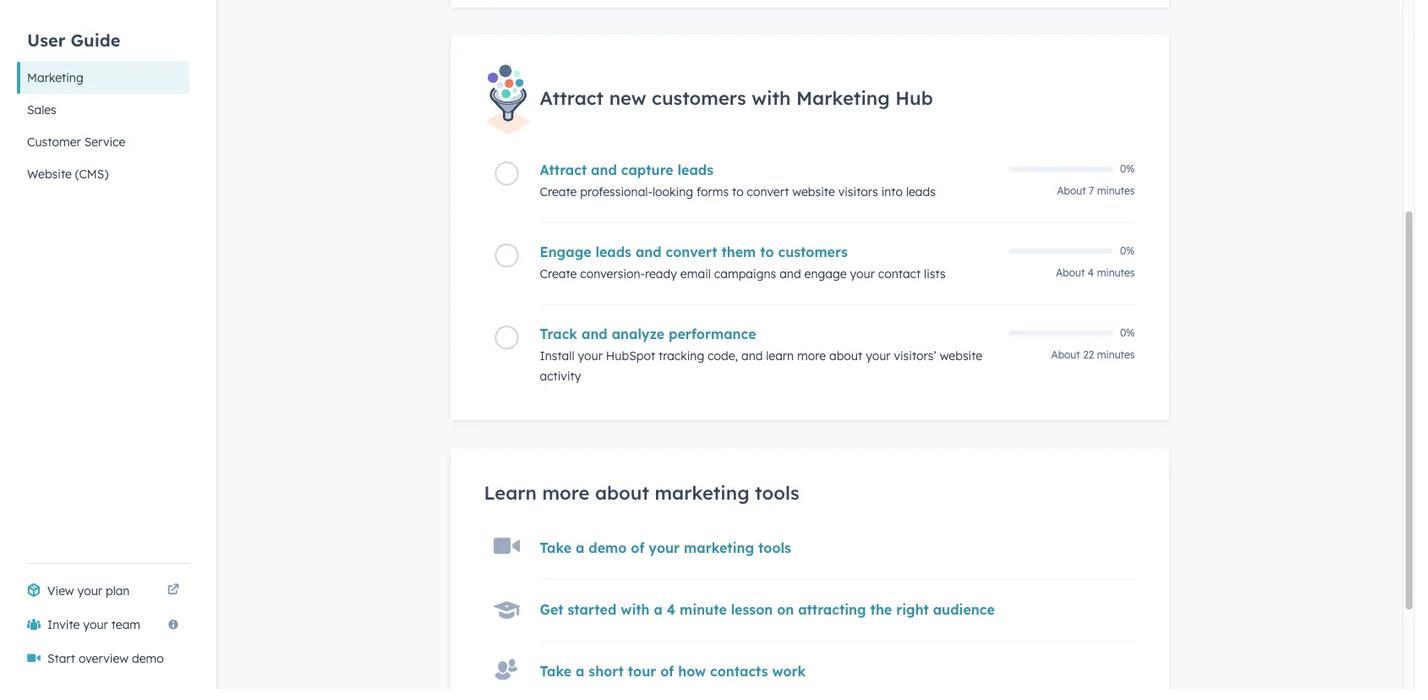 Task type: describe. For each thing, give the bounding box(es) containing it.
service
[[84, 134, 126, 150]]

visitors'
[[894, 349, 937, 364]]

more inside track and analyze performance install your hubspot tracking code, and learn more about your visitors' website activity
[[798, 349, 826, 364]]

sales button
[[17, 94, 189, 126]]

0% for attract and capture leads
[[1121, 163, 1135, 175]]

engage leads and convert them to customers create conversion-ready email campaigns and engage your contact lists
[[540, 244, 946, 282]]

to inside attract and capture leads create professional-looking forms to convert website visitors into leads
[[732, 185, 744, 200]]

new
[[609, 87, 647, 110]]

website (cms)
[[27, 167, 109, 182]]

1 vertical spatial more
[[542, 482, 590, 505]]

your right install
[[578, 349, 603, 364]]

view your plan
[[47, 584, 130, 599]]

website inside attract and capture leads create professional-looking forms to convert website visitors into leads
[[793, 185, 835, 200]]

activity
[[540, 369, 581, 384]]

learn
[[767, 349, 794, 364]]

take a demo of your marketing tools link
[[540, 540, 792, 557]]

contact
[[879, 267, 921, 282]]

demo for overview
[[132, 651, 164, 666]]

your inside engage leads and convert them to customers create conversion-ready email campaigns and engage your contact lists
[[850, 267, 875, 282]]

track and analyze performance button
[[540, 326, 998, 343]]

1 horizontal spatial leads
[[678, 162, 714, 179]]

capture
[[621, 162, 674, 179]]

code,
[[708, 349, 738, 364]]

1 vertical spatial marketing
[[684, 540, 755, 557]]

customer
[[27, 134, 81, 150]]

your down learn more about marketing tools in the bottom of the page
[[649, 540, 680, 557]]

tour
[[628, 663, 657, 680]]

view your plan link
[[17, 574, 189, 608]]

engage
[[805, 267, 847, 282]]

sales
[[27, 102, 56, 118]]

learn
[[484, 482, 537, 505]]

take a short tour of how contacts work link
[[540, 663, 806, 680]]

guide
[[71, 29, 121, 50]]

invite your team button
[[17, 608, 189, 642]]

attract for attract new customers with marketing hub
[[540, 87, 604, 110]]

invite your team
[[47, 617, 141, 633]]

and down track and analyze performance button in the top of the page
[[742, 349, 763, 364]]

invite
[[47, 617, 80, 633]]

0 horizontal spatial customers
[[652, 87, 747, 110]]

0% for track and analyze performance
[[1121, 327, 1135, 340]]

about 22 minutes
[[1052, 349, 1135, 362]]

to inside engage leads and convert them to customers create conversion-ready email campaigns and engage your contact lists
[[761, 244, 774, 261]]

2 horizontal spatial leads
[[907, 185, 936, 200]]

0 vertical spatial marketing
[[655, 482, 750, 505]]

about inside track and analyze performance install your hubspot tracking code, and learn more about your visitors' website activity
[[830, 349, 863, 364]]

overview
[[79, 651, 129, 666]]

customers inside engage leads and convert them to customers create conversion-ready email campaigns and engage your contact lists
[[778, 244, 848, 261]]

and up ready
[[636, 244, 662, 261]]

1 vertical spatial about
[[595, 482, 650, 505]]

start
[[47, 651, 75, 666]]

1 vertical spatial tools
[[759, 540, 792, 557]]

plan
[[106, 584, 130, 599]]

short
[[589, 663, 624, 680]]

into
[[882, 185, 903, 200]]

0 vertical spatial tools
[[755, 482, 800, 505]]

customer service
[[27, 134, 126, 150]]

attract and capture leads button
[[540, 162, 998, 179]]

about for track and analyze performance
[[1052, 349, 1081, 362]]

your inside 'link'
[[77, 584, 102, 599]]

1 vertical spatial with
[[621, 602, 650, 619]]

7
[[1089, 185, 1095, 197]]

performance
[[669, 326, 757, 343]]

minute
[[680, 602, 727, 619]]

0 horizontal spatial 4
[[667, 602, 676, 619]]

view
[[47, 584, 74, 599]]

track and analyze performance install your hubspot tracking code, and learn more about your visitors' website activity
[[540, 326, 983, 384]]

take for take a demo of your marketing tools
[[540, 540, 572, 557]]

ready
[[645, 267, 677, 282]]

start overview demo
[[47, 651, 164, 666]]

1 vertical spatial a
[[654, 602, 663, 619]]

create inside attract and capture leads create professional-looking forms to convert website visitors into leads
[[540, 185, 577, 200]]

1 vertical spatial marketing
[[797, 87, 890, 110]]

minutes for engage leads and convert them to customers
[[1097, 267, 1135, 279]]

about 4 minutes
[[1057, 267, 1135, 279]]

professional-
[[580, 185, 653, 200]]

started
[[568, 602, 617, 619]]

leads inside engage leads and convert them to customers create conversion-ready email campaigns and engage your contact lists
[[596, 244, 632, 261]]

create inside engage leads and convert them to customers create conversion-ready email campaigns and engage your contact lists
[[540, 267, 577, 282]]

user guide
[[27, 29, 121, 50]]

user
[[27, 29, 65, 50]]

marketing inside marketing button
[[27, 70, 83, 85]]

demo for a
[[589, 540, 627, 557]]

2 link opens in a new window image from the top
[[167, 584, 179, 597]]



Task type: vqa. For each thing, say whether or not it's contained in the screenshot.


Task type: locate. For each thing, give the bounding box(es) containing it.
0 horizontal spatial demo
[[132, 651, 164, 666]]

2 vertical spatial about
[[1052, 349, 1081, 362]]

0% up about 22 minutes in the right of the page
[[1121, 327, 1135, 340]]

attract and capture leads create professional-looking forms to convert website visitors into leads
[[540, 162, 936, 200]]

22
[[1084, 349, 1095, 362]]

conversion-
[[580, 267, 645, 282]]

about
[[1058, 185, 1087, 197], [1057, 267, 1086, 279], [1052, 349, 1081, 362]]

your inside button
[[83, 617, 108, 633]]

hubspot
[[606, 349, 656, 364]]

2 vertical spatial minutes
[[1098, 349, 1135, 362]]

2 vertical spatial 0%
[[1121, 327, 1135, 340]]

1 vertical spatial convert
[[666, 244, 718, 261]]

1 vertical spatial attract
[[540, 162, 587, 179]]

take a demo of your marketing tools
[[540, 540, 792, 557]]

convert
[[747, 185, 789, 200], [666, 244, 718, 261]]

forms
[[697, 185, 729, 200]]

2 minutes from the top
[[1097, 267, 1135, 279]]

contacts
[[710, 663, 768, 680]]

attract
[[540, 87, 604, 110], [540, 162, 587, 179]]

0 vertical spatial convert
[[747, 185, 789, 200]]

website right visitors'
[[940, 349, 983, 364]]

about for attract and capture leads
[[1058, 185, 1087, 197]]

attract for attract and capture leads create professional-looking forms to convert website visitors into leads
[[540, 162, 587, 179]]

a for demo
[[576, 540, 585, 557]]

0% for engage leads and convert them to customers
[[1121, 245, 1135, 257]]

marketing up sales
[[27, 70, 83, 85]]

0 horizontal spatial marketing
[[27, 70, 83, 85]]

2 attract from the top
[[540, 162, 587, 179]]

about
[[830, 349, 863, 364], [595, 482, 650, 505]]

marketing up take a demo of your marketing tools
[[655, 482, 750, 505]]

and right track
[[582, 326, 608, 343]]

0 vertical spatial to
[[732, 185, 744, 200]]

with right started
[[621, 602, 650, 619]]

get started with a 4 minute lesson on attracting the right audience
[[540, 602, 995, 619]]

customers right new
[[652, 87, 747, 110]]

attract new customers with marketing hub
[[540, 87, 933, 110]]

engage leads and convert them to customers button
[[540, 244, 998, 261]]

learn more about marketing tools
[[484, 482, 800, 505]]

0 vertical spatial a
[[576, 540, 585, 557]]

0 vertical spatial 0%
[[1121, 163, 1135, 175]]

create
[[540, 185, 577, 200], [540, 267, 577, 282]]

minutes right 22
[[1098, 349, 1135, 362]]

1 horizontal spatial customers
[[778, 244, 848, 261]]

0 horizontal spatial convert
[[666, 244, 718, 261]]

your right engage
[[850, 267, 875, 282]]

1 vertical spatial leads
[[907, 185, 936, 200]]

0 vertical spatial with
[[752, 87, 791, 110]]

more right learn at the left bottom of the page
[[542, 482, 590, 505]]

2 create from the top
[[540, 267, 577, 282]]

3 minutes from the top
[[1098, 349, 1135, 362]]

leads up forms
[[678, 162, 714, 179]]

0% up the about 7 minutes
[[1121, 163, 1135, 175]]

take up get
[[540, 540, 572, 557]]

website
[[27, 167, 72, 182]]

customers up engage
[[778, 244, 848, 261]]

about right learn
[[830, 349, 863, 364]]

a for short
[[576, 663, 585, 680]]

more
[[798, 349, 826, 364], [542, 482, 590, 505]]

link opens in a new window image
[[167, 581, 179, 601], [167, 584, 179, 597]]

2 vertical spatial a
[[576, 663, 585, 680]]

how
[[678, 663, 706, 680]]

0 horizontal spatial of
[[631, 540, 645, 557]]

more right learn
[[798, 349, 826, 364]]

0 vertical spatial about
[[1058, 185, 1087, 197]]

take for take a short tour of how contacts work
[[540, 663, 572, 680]]

get
[[540, 602, 564, 619]]

1 horizontal spatial more
[[798, 349, 826, 364]]

your left team
[[83, 617, 108, 633]]

the
[[871, 602, 892, 619]]

demo
[[589, 540, 627, 557], [132, 651, 164, 666]]

3 0% from the top
[[1121, 327, 1135, 340]]

convert up email
[[666, 244, 718, 261]]

email
[[681, 267, 711, 282]]

1 horizontal spatial to
[[761, 244, 774, 261]]

your left visitors'
[[866, 349, 891, 364]]

1 horizontal spatial demo
[[589, 540, 627, 557]]

marketing
[[655, 482, 750, 505], [684, 540, 755, 557]]

convert inside attract and capture leads create professional-looking forms to convert website visitors into leads
[[747, 185, 789, 200]]

right
[[897, 602, 929, 619]]

1 take from the top
[[540, 540, 572, 557]]

of down learn more about marketing tools in the bottom of the page
[[631, 540, 645, 557]]

1 attract from the top
[[540, 87, 604, 110]]

leads
[[678, 162, 714, 179], [907, 185, 936, 200], [596, 244, 632, 261]]

leads right into
[[907, 185, 936, 200]]

1 link opens in a new window image from the top
[[167, 581, 179, 601]]

with
[[752, 87, 791, 110], [621, 602, 650, 619]]

1 0% from the top
[[1121, 163, 1135, 175]]

1 vertical spatial about
[[1057, 267, 1086, 279]]

visitors
[[839, 185, 879, 200]]

attracting
[[799, 602, 867, 619]]

0 horizontal spatial about
[[595, 482, 650, 505]]

1 horizontal spatial of
[[661, 663, 674, 680]]

to
[[732, 185, 744, 200], [761, 244, 774, 261]]

1 vertical spatial take
[[540, 663, 572, 680]]

take a short tour of how contacts work
[[540, 663, 806, 680]]

engage
[[540, 244, 592, 261]]

1 horizontal spatial about
[[830, 349, 863, 364]]

minutes down the about 7 minutes
[[1097, 267, 1135, 279]]

create down engage
[[540, 267, 577, 282]]

1 vertical spatial customers
[[778, 244, 848, 261]]

of left how
[[661, 663, 674, 680]]

a up started
[[576, 540, 585, 557]]

get started with a 4 minute lesson on attracting the right audience link
[[540, 602, 995, 619]]

1 create from the top
[[540, 185, 577, 200]]

about up take a demo of your marketing tools
[[595, 482, 650, 505]]

demo down team
[[132, 651, 164, 666]]

0 vertical spatial leads
[[678, 162, 714, 179]]

1 vertical spatial of
[[661, 663, 674, 680]]

track
[[540, 326, 578, 343]]

customer service button
[[17, 126, 189, 158]]

0 vertical spatial marketing
[[27, 70, 83, 85]]

1 vertical spatial to
[[761, 244, 774, 261]]

website left the visitors
[[793, 185, 835, 200]]

marketing button
[[17, 62, 189, 94]]

0%
[[1121, 163, 1135, 175], [1121, 245, 1135, 257], [1121, 327, 1135, 340]]

to right the them
[[761, 244, 774, 261]]

0 vertical spatial of
[[631, 540, 645, 557]]

work
[[773, 663, 806, 680]]

about left 22
[[1052, 349, 1081, 362]]

0 vertical spatial demo
[[589, 540, 627, 557]]

website
[[793, 185, 835, 200], [940, 349, 983, 364]]

tools
[[755, 482, 800, 505], [759, 540, 792, 557]]

of
[[631, 540, 645, 557], [661, 663, 674, 680]]

your left plan
[[77, 584, 102, 599]]

minutes for attract and capture leads
[[1097, 185, 1135, 197]]

marketing up minute in the bottom of the page
[[684, 540, 755, 557]]

about 7 minutes
[[1058, 185, 1135, 197]]

1 horizontal spatial convert
[[747, 185, 789, 200]]

0 vertical spatial take
[[540, 540, 572, 557]]

0 vertical spatial more
[[798, 349, 826, 364]]

looking
[[653, 185, 694, 200]]

1 vertical spatial 4
[[667, 602, 676, 619]]

1 vertical spatial minutes
[[1097, 267, 1135, 279]]

customers
[[652, 87, 747, 110], [778, 244, 848, 261]]

convert down attract and capture leads button
[[747, 185, 789, 200]]

campaigns
[[715, 267, 777, 282]]

2 vertical spatial leads
[[596, 244, 632, 261]]

start overview demo link
[[17, 642, 189, 676]]

marketing
[[27, 70, 83, 85], [797, 87, 890, 110]]

user guide views element
[[17, 0, 189, 190]]

1 horizontal spatial with
[[752, 87, 791, 110]]

4 down 7
[[1088, 267, 1095, 279]]

0 horizontal spatial with
[[621, 602, 650, 619]]

1 horizontal spatial 4
[[1088, 267, 1095, 279]]

lesson
[[731, 602, 773, 619]]

0 horizontal spatial to
[[732, 185, 744, 200]]

0 vertical spatial minutes
[[1097, 185, 1135, 197]]

a left minute in the bottom of the page
[[654, 602, 663, 619]]

about left 7
[[1058, 185, 1087, 197]]

2 take from the top
[[540, 663, 572, 680]]

4 left minute in the bottom of the page
[[667, 602, 676, 619]]

lists
[[924, 267, 946, 282]]

0 vertical spatial 4
[[1088, 267, 1095, 279]]

1 vertical spatial 0%
[[1121, 245, 1135, 257]]

take left "short"
[[540, 663, 572, 680]]

0 horizontal spatial website
[[793, 185, 835, 200]]

about up 22
[[1057, 267, 1086, 279]]

leads up conversion- on the left top
[[596, 244, 632, 261]]

website (cms) button
[[17, 158, 189, 190]]

minutes for track and analyze performance
[[1098, 349, 1135, 362]]

0 horizontal spatial leads
[[596, 244, 632, 261]]

your
[[850, 267, 875, 282], [578, 349, 603, 364], [866, 349, 891, 364], [649, 540, 680, 557], [77, 584, 102, 599], [83, 617, 108, 633]]

and inside attract and capture leads create professional-looking forms to convert website visitors into leads
[[591, 162, 617, 179]]

attract up 'professional-'
[[540, 162, 587, 179]]

1 minutes from the top
[[1097, 185, 1135, 197]]

1 horizontal spatial marketing
[[797, 87, 890, 110]]

tracking
[[659, 349, 705, 364]]

attract inside attract and capture leads create professional-looking forms to convert website visitors into leads
[[540, 162, 587, 179]]

0 vertical spatial website
[[793, 185, 835, 200]]

0 horizontal spatial more
[[542, 482, 590, 505]]

1 vertical spatial website
[[940, 349, 983, 364]]

a left "short"
[[576, 663, 585, 680]]

1 vertical spatial create
[[540, 267, 577, 282]]

attract left new
[[540, 87, 604, 110]]

them
[[722, 244, 756, 261]]

create left 'professional-'
[[540, 185, 577, 200]]

minutes
[[1097, 185, 1135, 197], [1097, 267, 1135, 279], [1098, 349, 1135, 362]]

team
[[111, 617, 141, 633]]

a
[[576, 540, 585, 557], [654, 602, 663, 619], [576, 663, 585, 680]]

and up 'professional-'
[[591, 162, 617, 179]]

website inside track and analyze performance install your hubspot tracking code, and learn more about your visitors' website activity
[[940, 349, 983, 364]]

marketing left hub
[[797, 87, 890, 110]]

0 vertical spatial attract
[[540, 87, 604, 110]]

4
[[1088, 267, 1095, 279], [667, 602, 676, 619]]

minutes right 7
[[1097, 185, 1135, 197]]

with up attract and capture leads button
[[752, 87, 791, 110]]

convert inside engage leads and convert them to customers create conversion-ready email campaigns and engage your contact lists
[[666, 244, 718, 261]]

0% up about 4 minutes
[[1121, 245, 1135, 257]]

analyze
[[612, 326, 665, 343]]

1 horizontal spatial website
[[940, 349, 983, 364]]

hub
[[896, 87, 933, 110]]

demo up started
[[589, 540, 627, 557]]

audience
[[934, 602, 995, 619]]

take
[[540, 540, 572, 557], [540, 663, 572, 680]]

on
[[777, 602, 794, 619]]

and
[[591, 162, 617, 179], [636, 244, 662, 261], [780, 267, 801, 282], [582, 326, 608, 343], [742, 349, 763, 364]]

1 vertical spatial demo
[[132, 651, 164, 666]]

to right forms
[[732, 185, 744, 200]]

0 vertical spatial about
[[830, 349, 863, 364]]

0 vertical spatial create
[[540, 185, 577, 200]]

install
[[540, 349, 575, 364]]

about for engage leads and convert them to customers
[[1057, 267, 1086, 279]]

and down 'engage leads and convert them to customers' button
[[780, 267, 801, 282]]

2 0% from the top
[[1121, 245, 1135, 257]]

0 vertical spatial customers
[[652, 87, 747, 110]]

(cms)
[[75, 167, 109, 182]]



